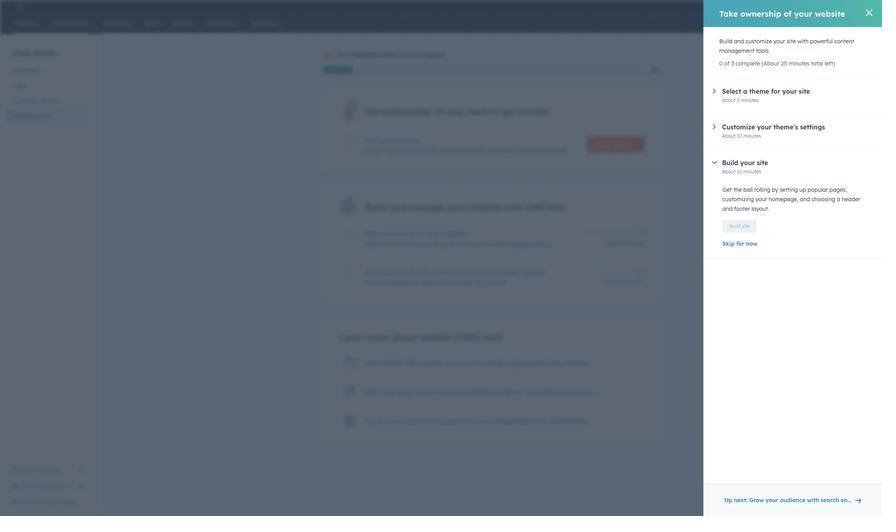 Task type: vqa. For each thing, say whether or not it's contained in the screenshot.
jacob simon image
no



Task type: locate. For each thing, give the bounding box(es) containing it.
your website (cms) tools progress progress bar
[[323, 66, 352, 74]]

1 vertical spatial on
[[406, 388, 414, 396]]

of down 'manage'
[[417, 230, 423, 238]]

1 vertical spatial the
[[734, 186, 742, 193]]

your
[[794, 9, 813, 18], [774, 38, 785, 45], [782, 87, 797, 95], [757, 123, 772, 131], [385, 147, 397, 155], [740, 159, 755, 167], [756, 196, 767, 203], [447, 202, 467, 213], [425, 230, 440, 238], [419, 241, 431, 248], [384, 268, 399, 276], [386, 279, 397, 286], [474, 279, 485, 286], [36, 467, 48, 474], [39, 482, 51, 490], [766, 497, 779, 504]]

1 vertical spatial management
[[502, 241, 537, 248]]

sales
[[13, 82, 27, 89]]

ownership for take ownership of your website
[[741, 9, 781, 18]]

with
[[798, 38, 809, 45], [505, 202, 523, 213], [444, 241, 455, 248], [431, 268, 445, 276], [461, 279, 472, 286], [403, 359, 417, 367], [807, 497, 819, 504]]

website right your
[[352, 51, 378, 59]]

set up the basics button
[[365, 137, 580, 145]]

0 horizontal spatial website
[[13, 112, 34, 120]]

the inside "set up the basics import your contacts, invite teammates, and understand hubspot properties"
[[388, 137, 398, 145]]

10
[[737, 133, 742, 139], [737, 169, 742, 175]]

customer service
[[13, 97, 59, 104]]

1 horizontal spatial friendly
[[862, 497, 882, 504]]

1 vertical spatial grow
[[749, 497, 764, 504]]

about inside build your site about 10 minutes
[[722, 169, 736, 175]]

user guide views element
[[8, 34, 89, 123]]

on left "intro"
[[406, 388, 414, 396]]

in right partner
[[470, 417, 476, 425]]

1 horizontal spatial take
[[719, 9, 738, 18]]

0 horizontal spatial customize
[[392, 241, 418, 248]]

caret image
[[713, 89, 716, 94], [713, 124, 716, 129]]

start left tasks
[[597, 141, 611, 148]]

publish
[[365, 279, 384, 286]]

site inside select a theme for your site about 5 minutes
[[799, 87, 810, 95]]

1 10 from the top
[[737, 133, 742, 139]]

0 vertical spatial search
[[447, 268, 468, 276]]

up right setting
[[800, 186, 806, 193]]

site
[[787, 38, 796, 45], [799, 87, 810, 95], [757, 159, 768, 167], [742, 223, 750, 229], [433, 241, 442, 248], [399, 279, 408, 286]]

ball
[[744, 186, 753, 193]]

site left attract
[[399, 279, 408, 286]]

menu
[[702, 0, 873, 13]]

start overview demo link
[[8, 494, 89, 510]]

build and manage your website with cms hub
[[365, 202, 565, 213]]

build inside 'build site' link
[[729, 223, 741, 229]]

website inside take ownership of your website build and customize your site with powerful content management tools
[[442, 230, 466, 238]]

started right get
[[518, 106, 549, 117]]

0 vertical spatial to
[[490, 106, 499, 117]]

1 vertical spatial get
[[365, 359, 376, 367]]

0 horizontal spatial start
[[22, 498, 35, 505]]

get
[[723, 186, 732, 193], [365, 359, 376, 367], [365, 388, 376, 396]]

1 vertical spatial audience
[[780, 497, 806, 504]]

1 vertical spatial in
[[470, 417, 476, 425]]

basics
[[400, 137, 420, 145]]

start inside button
[[597, 141, 611, 148]]

solutions
[[519, 417, 549, 425]]

25 up 26
[[620, 241, 626, 247]]

1 caret image from the top
[[713, 89, 716, 94]]

25
[[781, 60, 787, 67], [620, 241, 626, 247]]

get up customizing
[[723, 186, 732, 193]]

25 right (about
[[781, 60, 787, 67]]

up
[[377, 137, 386, 145], [800, 186, 806, 193]]

0 vertical spatial caret image
[[713, 89, 716, 94]]

1 0% from the top
[[638, 230, 645, 236]]

site up 0 of 3 complete (about 25 minutes total left)
[[787, 38, 796, 45]]

a right select
[[743, 87, 747, 95]]

start for start overview demo
[[22, 498, 35, 505]]

start tasks button
[[587, 137, 645, 153]]

0 vertical spatial demo
[[575, 388, 593, 396]]

demo down team
[[62, 498, 77, 505]]

help image
[[783, 4, 791, 11]]

website inside button
[[13, 112, 34, 120]]

notifications image
[[810, 4, 817, 11]]

for left now
[[737, 240, 745, 247]]

grow inside "grow your audience with search engine-friendly content publish your site and attract visitors with your content"
[[365, 268, 382, 276]]

0 horizontal spatial up
[[377, 137, 386, 145]]

next:
[[734, 497, 748, 504]]

1 vertical spatial customize
[[392, 241, 418, 248]]

0 vertical spatial audience
[[400, 268, 429, 276]]

1 vertical spatial of
[[724, 60, 730, 67]]

1 horizontal spatial audience
[[780, 497, 806, 504]]

1 horizontal spatial for
[[771, 87, 781, 95]]

user
[[13, 48, 31, 58]]

cms
[[526, 202, 545, 213]]

take inside dialog
[[719, 9, 738, 18]]

0 vertical spatial 0%
[[638, 230, 645, 236]]

caret image left customize
[[713, 124, 716, 129]]

search image
[[866, 21, 871, 26]]

settings image
[[797, 3, 804, 11]]

need some help? find a partner in the hubspot solutions directory link
[[365, 417, 589, 427]]

up inside "set up the basics import your contacts, invite teammates, and understand hubspot properties"
[[377, 137, 386, 145]]

0 vertical spatial management
[[719, 47, 755, 54]]

2 vertical spatial (cms)
[[455, 332, 480, 343]]

0 horizontal spatial management
[[502, 241, 537, 248]]

0 vertical spatial 25
[[781, 60, 787, 67]]

1 vertical spatial (cms)
[[35, 112, 51, 120]]

0 horizontal spatial powerful
[[456, 241, 479, 248]]

for inside select a theme for your site about 5 minutes
[[771, 87, 781, 95]]

1 horizontal spatial started
[[518, 106, 549, 117]]

1 horizontal spatial start
[[597, 141, 611, 148]]

1 horizontal spatial website
[[352, 51, 378, 59]]

caret image left select
[[713, 89, 716, 94]]

creating
[[476, 359, 502, 367]]

0 vertical spatial up
[[377, 137, 386, 145]]

0 horizontal spatial demo
[[62, 498, 77, 505]]

skip for now
[[723, 240, 758, 247]]

2 vertical spatial of
[[417, 230, 423, 238]]

1 vertical spatial caret image
[[713, 124, 716, 129]]

take inside take ownership of your website build and customize your site with powerful content management tools
[[365, 230, 380, 238]]

engine-
[[470, 268, 494, 276], [841, 497, 862, 504]]

2 vertical spatial get
[[365, 388, 376, 396]]

build inside build your site about 10 minutes
[[722, 159, 738, 167]]

0 vertical spatial take
[[719, 9, 738, 18]]

1 vertical spatial friendly
[[862, 497, 882, 504]]

1 vertical spatial search
[[821, 497, 839, 504]]

build for build site
[[729, 223, 741, 229]]

0 vertical spatial of
[[784, 9, 792, 18]]

this
[[525, 388, 537, 396]]

10 inside build your site about 10 minutes
[[737, 169, 742, 175]]

a
[[743, 87, 747, 95], [837, 196, 840, 203], [419, 359, 423, 367], [504, 359, 508, 367], [378, 388, 383, 396], [438, 417, 442, 425]]

your inside "set up the basics import your contacts, invite teammates, and understand hubspot properties"
[[385, 147, 397, 155]]

your inside get the ball rolling by setting up popular pages, customizing your homepage, and choosing a header and footer layout.
[[756, 196, 767, 203]]

0 vertical spatial in
[[517, 388, 523, 396]]

1 vertical spatial demo
[[62, 498, 77, 505]]

(cms)
[[380, 51, 398, 59], [35, 112, 51, 120], [455, 332, 480, 343]]

demo right interactive
[[575, 388, 593, 396]]

tools up (about
[[756, 47, 769, 54]]

build inside take ownership of your website build and customize your site with powerful content management tools
[[365, 241, 378, 248]]

visitors
[[441, 279, 459, 286]]

0 horizontal spatial ownership
[[382, 230, 415, 238]]

2 10 from the top
[[737, 169, 742, 175]]

1 horizontal spatial up
[[800, 186, 806, 193]]

1 horizontal spatial management
[[719, 47, 755, 54]]

get inside get the ball rolling by setting up popular pages, customizing your homepage, and choosing a header and footer layout.
[[723, 186, 732, 193]]

0 vertical spatial the
[[388, 137, 398, 145]]

audience inside button
[[780, 497, 806, 504]]

start down 'invite'
[[22, 498, 35, 505]]

0 vertical spatial for
[[771, 87, 781, 95]]

started down more
[[378, 359, 401, 367]]

the inside get the ball rolling by setting up popular pages, customizing your homepage, and choosing a header and footer layout.
[[734, 186, 742, 193]]

1 vertical spatial powerful
[[456, 241, 479, 248]]

the up customizing
[[734, 186, 742, 193]]

recommended:
[[365, 106, 432, 117]]

0
[[719, 60, 723, 67]]

search
[[447, 268, 468, 276], [821, 497, 839, 504]]

customize inside take ownership of your website build and customize your site with powerful content management tools
[[392, 241, 418, 248]]

link opens in a new window image
[[79, 465, 84, 475]]

hub
[[547, 202, 565, 213]]

content inside take ownership of your website build and customize your site with powerful content management tools
[[480, 241, 500, 248]]

2 0% from the top
[[638, 269, 645, 275]]

get started with a quick lesson on creating a high-performing website
[[365, 359, 589, 367]]

get left hands-
[[365, 388, 376, 396]]

set
[[365, 137, 376, 145]]

0 horizontal spatial started
[[378, 359, 401, 367]]

tools inside build and customize your site with powerful content management tools
[[756, 47, 769, 54]]

build for build and customize your site with powerful content management tools
[[719, 38, 733, 45]]

get the ball rolling by setting up popular pages, customizing your homepage, and choosing a header and footer layout.
[[723, 186, 860, 212]]

25 inside take ownership of your website dialog
[[781, 60, 787, 67]]

tools inside take ownership of your website build and customize your site with powerful content management tools
[[539, 241, 551, 248]]

0 vertical spatial grow
[[365, 268, 382, 276]]

1 vertical spatial 0%
[[638, 269, 645, 275]]

engine- inside "grow your audience with search engine-friendly content publish your site and attract visitors with your content"
[[470, 268, 494, 276]]

hubspot
[[516, 147, 539, 155], [490, 417, 517, 425]]

grow inside button
[[749, 497, 764, 504]]

10 up customizing
[[737, 169, 742, 175]]

1 horizontal spatial demo
[[575, 388, 593, 396]]

setting
[[780, 186, 798, 193]]

manage
[[409, 202, 444, 213]]

website (cms) button
[[8, 108, 89, 123]]

grow up publish
[[365, 268, 382, 276]]

1 vertical spatial hubspot
[[490, 417, 517, 425]]

build for build your site about 10 minutes
[[722, 159, 738, 167]]

2 horizontal spatial (cms)
[[455, 332, 480, 343]]

about 26 minutes
[[605, 279, 645, 285]]

website down customer
[[13, 112, 34, 120]]

of left settings icon
[[784, 9, 792, 18]]

of left 3 in the right of the page
[[724, 60, 730, 67]]

website
[[815, 9, 845, 18], [469, 202, 502, 213], [442, 230, 466, 238], [419, 332, 452, 343], [565, 359, 589, 367], [470, 388, 494, 396]]

ownership inside dialog
[[741, 9, 781, 18]]

hubspot left properties
[[516, 147, 539, 155]]

0 horizontal spatial to
[[433, 388, 440, 396]]

1 horizontal spatial on
[[466, 359, 474, 367]]

1 vertical spatial ownership
[[382, 230, 415, 238]]

up right set
[[377, 137, 386, 145]]

2 horizontal spatial the
[[734, 186, 742, 193]]

need
[[365, 417, 382, 425]]

0 vertical spatial hubspot
[[516, 147, 539, 155]]

about inside select a theme for your site about 5 minutes
[[722, 97, 736, 103]]

pomatoes button
[[822, 0, 872, 13]]

on right the lesson
[[466, 359, 474, 367]]

0 horizontal spatial (cms)
[[35, 112, 51, 120]]

0 vertical spatial customize
[[746, 38, 772, 45]]

powerful down take ownership of your website button
[[456, 241, 479, 248]]

a down pages,
[[837, 196, 840, 203]]

learn more about website (cms) tools
[[339, 332, 504, 343]]

2 vertical spatial the
[[478, 417, 488, 425]]

the
[[388, 137, 398, 145], [734, 186, 742, 193], [478, 417, 488, 425]]

pages
[[496, 388, 515, 396]]

0 horizontal spatial in
[[470, 417, 476, 425]]

in left this
[[517, 388, 523, 396]]

1 horizontal spatial ownership
[[741, 9, 781, 18]]

0 vertical spatial on
[[466, 359, 474, 367]]

1 vertical spatial for
[[737, 240, 745, 247]]

your inside build your site about 10 minutes
[[740, 159, 755, 167]]

1 vertical spatial website
[[13, 112, 34, 120]]

and
[[734, 38, 744, 45], [473, 147, 483, 155], [800, 196, 810, 203], [390, 202, 406, 213], [723, 205, 733, 212], [380, 241, 390, 248], [410, 279, 420, 286]]

2 caret image from the top
[[713, 124, 716, 129]]

1 horizontal spatial engine-
[[841, 497, 862, 504]]

site down take ownership of your website button
[[433, 241, 442, 248]]

with inside take ownership of your website build and customize your site with powerful content management tools
[[444, 241, 455, 248]]

0 horizontal spatial 25
[[620, 241, 626, 247]]

1 vertical spatial take
[[365, 230, 380, 238]]

1 horizontal spatial the
[[478, 417, 488, 425]]

0 horizontal spatial grow
[[365, 268, 382, 276]]

1 horizontal spatial grow
[[749, 497, 764, 504]]

site inside take ownership of your website build and customize your site with powerful content management tools
[[433, 241, 442, 248]]

0 horizontal spatial of
[[417, 230, 423, 238]]

ownership inside take ownership of your website build and customize your site with powerful content management tools
[[382, 230, 415, 238]]

0 vertical spatial ownership
[[741, 9, 781, 18]]

menu item
[[745, 0, 746, 13]]

0 vertical spatial start
[[597, 141, 611, 148]]

content
[[835, 38, 854, 45], [480, 241, 500, 248], [521, 268, 545, 276], [487, 279, 507, 286]]

menu containing pomatoes
[[702, 0, 873, 13]]

customer
[[13, 97, 38, 104]]

0 vertical spatial get
[[723, 186, 732, 193]]

powerful
[[810, 38, 833, 45], [456, 241, 479, 248]]

to
[[490, 106, 499, 117], [433, 388, 440, 396]]

1 horizontal spatial to
[[490, 106, 499, 117]]

0 horizontal spatial take
[[365, 230, 380, 238]]

caret image for select
[[713, 89, 716, 94]]

the right partner
[[478, 417, 488, 425]]

powerful down the search hubspot search box on the right top
[[810, 38, 833, 45]]

your inside "customize your theme's settings about 10 minutes"
[[757, 123, 772, 131]]

site up rolling
[[757, 159, 768, 167]]

started
[[518, 106, 549, 117], [378, 359, 401, 367]]

invite
[[424, 147, 439, 155]]

0 horizontal spatial for
[[737, 240, 745, 247]]

0% up about 26 minutes
[[638, 269, 645, 275]]

to right "intro"
[[433, 388, 440, 396]]

tools down cms
[[539, 241, 551, 248]]

1 vertical spatial start
[[22, 498, 35, 505]]

friendly
[[494, 268, 519, 276], [862, 497, 882, 504]]

ownership for take ownership of your website build and customize your site with powerful content management tools
[[382, 230, 415, 238]]

a left quick
[[419, 359, 423, 367]]

link opens in a new window image inside view your plan link
[[79, 467, 84, 473]]

take ownership of your website build and customize your site with powerful content management tools
[[365, 230, 551, 248]]

0 vertical spatial friendly
[[494, 268, 519, 276]]

calling icon image
[[750, 3, 757, 10]]

10 down customize
[[737, 133, 742, 139]]

build site
[[729, 223, 750, 229]]

up
[[725, 497, 732, 504]]

help button
[[780, 0, 794, 13]]

of inside take ownership of your website build and customize your site with powerful content management tools
[[417, 230, 423, 238]]

1 horizontal spatial in
[[517, 388, 523, 396]]

a inside get the ball rolling by setting up popular pages, customizing your homepage, and choosing a header and footer layout.
[[837, 196, 840, 203]]

site up settings
[[799, 87, 810, 95]]

0 vertical spatial powerful
[[810, 38, 833, 45]]

audience inside "grow your audience with search engine-friendly content publish your site and attract visitors with your content"
[[400, 268, 429, 276]]

1 horizontal spatial powerful
[[810, 38, 833, 45]]

to left get
[[490, 106, 499, 117]]

0 horizontal spatial the
[[388, 137, 398, 145]]

marketing button
[[8, 63, 89, 78]]

all
[[434, 106, 445, 117]]

and inside "grow your audience with search engine-friendly content publish your site and attract visitors with your content"
[[410, 279, 420, 286]]

0 horizontal spatial audience
[[400, 268, 429, 276]]

hubspot down pages
[[490, 417, 517, 425]]

link opens in a new window image
[[582, 418, 587, 427], [582, 419, 587, 425], [79, 467, 84, 473]]

1 vertical spatial started
[[378, 359, 401, 367]]

more
[[366, 332, 389, 343]]

get down more
[[365, 359, 376, 367]]

with inside button
[[807, 497, 819, 504]]

start for start tasks
[[597, 141, 611, 148]]

engine- inside button
[[841, 497, 862, 504]]

team
[[52, 482, 66, 490]]

grow right next:
[[749, 497, 764, 504]]

1 horizontal spatial customize
[[746, 38, 772, 45]]

2 horizontal spatial of
[[784, 9, 792, 18]]

1 horizontal spatial (cms)
[[380, 51, 398, 59]]

1 horizontal spatial search
[[821, 497, 839, 504]]

0 horizontal spatial friendly
[[494, 268, 519, 276]]

help?
[[403, 417, 420, 425]]

site down footer
[[742, 223, 750, 229]]

build inside build and customize your site with powerful content management tools
[[719, 38, 733, 45]]

for right 'theme' at right top
[[771, 87, 781, 95]]

powerful inside build and customize your site with powerful content management tools
[[810, 38, 833, 45]]

0% up about 25 minutes
[[638, 230, 645, 236]]

for inside button
[[737, 240, 745, 247]]

the left basics
[[388, 137, 398, 145]]



Task type: describe. For each thing, give the bounding box(es) containing it.
a left hands-
[[378, 388, 383, 396]]

upgrade link
[[703, 0, 744, 13]]

1 vertical spatial to
[[433, 388, 440, 396]]

search button
[[862, 17, 875, 30]]

caret image for customize
[[713, 124, 716, 129]]

building
[[442, 388, 468, 396]]

contacts,
[[399, 147, 423, 155]]

site inside 'build site' link
[[742, 223, 750, 229]]

need some help? find a partner in the hubspot solutions directory
[[365, 417, 580, 425]]

take for take ownership of your website build and customize your site with powerful content management tools
[[365, 230, 380, 238]]

search inside button
[[821, 497, 839, 504]]

about
[[391, 332, 417, 343]]

a right find
[[438, 417, 442, 425]]

select a theme for your site about 5 minutes
[[722, 87, 810, 103]]

0 vertical spatial (cms)
[[380, 51, 398, 59]]

pages,
[[830, 186, 847, 193]]

of for take ownership of your website
[[784, 9, 792, 18]]

get for get a hands-on intro to building website pages in this interactive demo
[[365, 388, 376, 396]]

get a hands-on intro to building website pages in this interactive demo
[[365, 388, 593, 396]]

Search HubSpot search field
[[771, 17, 868, 30]]

progress
[[418, 51, 445, 59]]

settings link
[[795, 2, 805, 11]]

take ownership of your website button
[[365, 230, 580, 238]]

customizing
[[723, 196, 754, 203]]

select
[[722, 87, 741, 95]]

skip for now button
[[723, 239, 863, 249]]

customize
[[722, 123, 755, 131]]

(cms) inside button
[[35, 112, 51, 120]]

tools up creating
[[483, 332, 504, 343]]

interactive
[[539, 388, 573, 396]]

now
[[746, 240, 758, 247]]

view your plan
[[22, 467, 61, 474]]

of for take ownership of your website build and customize your site with powerful content management tools
[[417, 230, 423, 238]]

take ownership of your website
[[719, 9, 845, 18]]

customize your theme's settings about 10 minutes
[[722, 123, 825, 139]]

upgrade
[[717, 4, 739, 10]]

friendly inside up next: grow your audience with search engine-friendly button
[[862, 497, 882, 504]]

caret image
[[712, 161, 717, 164]]

0 vertical spatial started
[[518, 106, 549, 117]]

site inside "grow your audience with search engine-friendly content publish your site and attract visitors with your content"
[[399, 279, 408, 286]]

your inside select a theme for your site about 5 minutes
[[782, 87, 797, 95]]

invite your team button
[[8, 478, 89, 494]]

layout.
[[752, 205, 769, 212]]

get
[[501, 106, 515, 117]]

hubspot link
[[10, 2, 30, 11]]

theme
[[749, 87, 769, 95]]

header
[[842, 196, 860, 203]]

your inside build and customize your site with powerful content management tools
[[774, 38, 785, 45]]

view
[[22, 467, 35, 474]]

up next: grow your audience with search engine-friendly
[[725, 497, 882, 504]]

attract
[[421, 279, 439, 286]]

invite your team
[[22, 482, 66, 490]]

build your site about 10 minutes
[[722, 159, 768, 175]]

take for take ownership of your website
[[719, 9, 738, 18]]

quick
[[425, 359, 442, 367]]

pomatoes
[[835, 3, 860, 10]]

close image
[[866, 10, 873, 16]]

and inside "set up the basics import your contacts, invite teammates, and understand hubspot properties"
[[473, 147, 483, 155]]

teammates,
[[440, 147, 472, 155]]

skip
[[723, 240, 735, 247]]

popular
[[808, 186, 828, 193]]

left)
[[825, 60, 835, 67]]

friendly inside "grow your audience with search engine-friendly content publish your site and attract visitors with your content"
[[494, 268, 519, 276]]

hubspot image
[[14, 2, 24, 11]]

take ownership of your website dialog
[[704, 0, 882, 516]]

get a hands-on intro to building website pages in this interactive demo link
[[365, 388, 593, 396]]

your inside 'button'
[[39, 482, 51, 490]]

website inside dialog
[[815, 9, 845, 18]]

tyler black image
[[827, 3, 834, 10]]

5
[[737, 97, 740, 103]]

complete
[[736, 60, 760, 67]]

0 horizontal spatial on
[[406, 388, 414, 396]]

and inside build and customize your site with powerful content management tools
[[734, 38, 744, 45]]

user guide
[[13, 48, 57, 58]]

find
[[422, 417, 436, 425]]

3
[[731, 60, 734, 67]]

0% for grow your audience with search engine-friendly content
[[638, 269, 645, 275]]

marketplaces image
[[767, 4, 774, 11]]

minutes inside select a theme for your site about 5 minutes
[[741, 97, 759, 103]]

10 inside "customize your theme's settings about 10 minutes"
[[737, 133, 742, 139]]

site inside build and customize your site with powerful content management tools
[[787, 38, 796, 45]]

0 of 3 complete (about 25 minutes total left)
[[719, 60, 835, 67]]

start overview demo
[[22, 498, 77, 505]]

up next: grow your audience with search engine-friendly button
[[719, 492, 882, 508]]

get started with a quick lesson on creating a high-performing website link
[[365, 359, 589, 367]]

9%
[[651, 66, 661, 74]]

site inside build your site about 10 minutes
[[757, 159, 768, 167]]

get for get started with a quick lesson on creating a high-performing website
[[365, 359, 376, 367]]

1 vertical spatial 25
[[620, 241, 626, 247]]

recommended: all you need to get started
[[365, 106, 549, 117]]

search inside "grow your audience with search engine-friendly content publish your site and attract visitors with your content"
[[447, 268, 468, 276]]

build for build and manage your website with cms hub
[[365, 202, 387, 213]]

guide
[[33, 48, 57, 58]]

customer service button
[[8, 93, 89, 108]]

tools left the progress
[[400, 51, 416, 59]]

and inside take ownership of your website build and customize your site with powerful content management tools
[[380, 241, 390, 248]]

choosing
[[812, 196, 835, 203]]

minutes inside build your site about 10 minutes
[[744, 169, 761, 175]]

rolling
[[755, 186, 770, 193]]

0 vertical spatial website
[[352, 51, 378, 59]]

intro
[[416, 388, 431, 396]]

the inside the need some help? find a partner in the hubspot solutions directory link
[[478, 417, 488, 425]]

content inside build and customize your site with powerful content management tools
[[835, 38, 854, 45]]

view your plan link
[[8, 462, 89, 478]]

high-
[[510, 359, 527, 367]]

customize inside build and customize your site with powerful content management tools
[[746, 38, 772, 45]]

your website (cms) tools progress
[[336, 51, 445, 59]]

set up the basics import your contacts, invite teammates, and understand hubspot properties
[[365, 137, 568, 155]]

1 horizontal spatial of
[[724, 60, 730, 67]]

powerful inside take ownership of your website build and customize your site with powerful content management tools
[[456, 241, 479, 248]]

grow your audience with search engine-friendly content button
[[365, 268, 580, 276]]

management inside build and customize your site with powerful content management tools
[[719, 47, 755, 54]]

website (cms)
[[13, 112, 51, 120]]

hubspot inside "set up the basics import your contacts, invite teammates, and understand hubspot properties"
[[516, 147, 539, 155]]

with inside build and customize your site with powerful content management tools
[[798, 38, 809, 45]]

a inside select a theme for your site about 5 minutes
[[743, 87, 747, 95]]

hands-
[[384, 388, 406, 396]]

import
[[365, 147, 384, 155]]

footer
[[734, 205, 750, 212]]

theme's
[[774, 123, 798, 131]]

a left high-
[[504, 359, 508, 367]]

build and customize your site with powerful content management tools
[[719, 38, 854, 54]]

plan
[[50, 467, 61, 474]]

grow your audience with search engine-friendly content publish your site and attract visitors with your content
[[365, 268, 545, 286]]

your
[[336, 51, 351, 59]]

need
[[466, 106, 487, 117]]

by
[[772, 186, 778, 193]]

your inside button
[[766, 497, 779, 504]]

start tasks
[[597, 141, 627, 148]]

26
[[620, 279, 626, 285]]

up inside get the ball rolling by setting up popular pages, customizing your homepage, and choosing a header and footer layout.
[[800, 186, 806, 193]]

about inside "customize your theme's settings about 10 minutes"
[[722, 133, 736, 139]]

settings
[[800, 123, 825, 131]]

minutes inside "customize your theme's settings about 10 minutes"
[[744, 133, 761, 139]]

tasks
[[612, 141, 627, 148]]

0% for take ownership of your website
[[638, 230, 645, 236]]

management inside take ownership of your website build and customize your site with powerful content management tools
[[502, 241, 537, 248]]

calling icon button
[[747, 1, 760, 12]]

overview
[[37, 498, 60, 505]]

get for get the ball rolling by setting up popular pages, customizing your homepage, and choosing a header and footer layout.
[[723, 186, 732, 193]]



